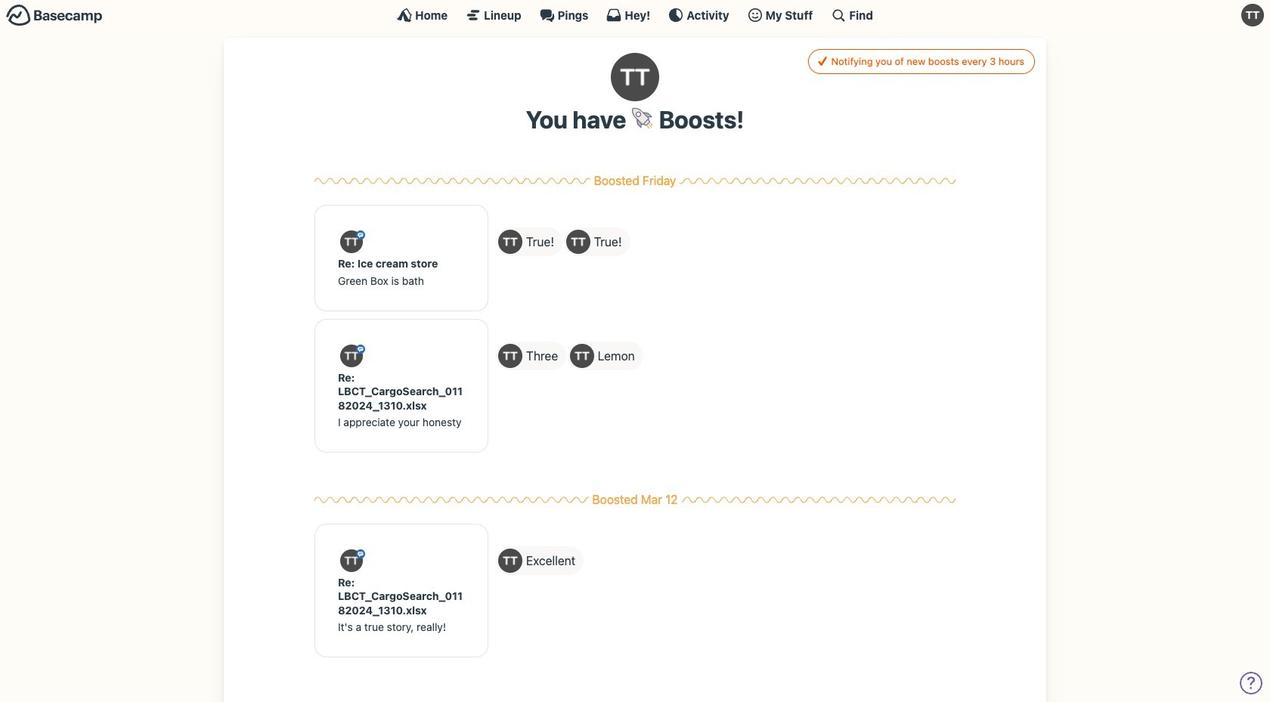 Task type: vqa. For each thing, say whether or not it's contained in the screenshot.
'Switch accounts' image
yes



Task type: describe. For each thing, give the bounding box(es) containing it.
comment image
[[356, 550, 365, 559]]

terry t. boosted the comment with 'three' element
[[496, 342, 567, 371]]

2 terry t. boosted the comment with 'true!' element from the left
[[564, 228, 631, 257]]

terry t. boosted the comment with 'excellent' element
[[496, 547, 584, 576]]

2 comment image from the top
[[356, 345, 365, 354]]

1 terry t. boosted the comment with 'true!' element from the left
[[496, 228, 563, 257]]

1 comment image from the top
[[356, 231, 365, 240]]

switch accounts image
[[6, 4, 103, 27]]



Task type: locate. For each thing, give the bounding box(es) containing it.
1 vertical spatial comment image
[[356, 345, 365, 354]]

comment image
[[356, 231, 365, 240], [356, 345, 365, 354]]

keyboard shortcut: ⌘ + / image
[[832, 8, 847, 23]]

terry turtle image inside terry t. boosted the comment with 'excellent' element
[[499, 549, 523, 574]]

terry turtle image inside terry t. boosted the comment with 'lemon' element
[[570, 344, 594, 369]]

terry t. boosted the comment with 'true!' element
[[496, 228, 563, 257], [564, 228, 631, 257]]

terry turtle image
[[570, 344, 594, 369], [340, 345, 363, 368], [499, 549, 523, 574], [340, 550, 363, 573]]

terry turtle image inside main element
[[1242, 4, 1265, 26]]

terry turtle image
[[1242, 4, 1265, 26], [611, 53, 660, 101], [499, 230, 523, 254], [566, 230, 590, 254], [340, 231, 363, 254], [499, 344, 523, 369]]

terry turtle image inside terry t. boosted the comment with 'three' element
[[499, 344, 523, 369]]

terry t. boosted the comment with 'lemon' element
[[568, 342, 644, 371]]

mar 12 element
[[641, 493, 678, 507]]

0 horizontal spatial terry t. boosted the comment with 'true!' element
[[496, 228, 563, 257]]

0 vertical spatial comment image
[[356, 231, 365, 240]]

1 horizontal spatial terry t. boosted the comment with 'true!' element
[[564, 228, 631, 257]]

friday element
[[643, 174, 677, 188]]

main element
[[0, 0, 1271, 30]]



